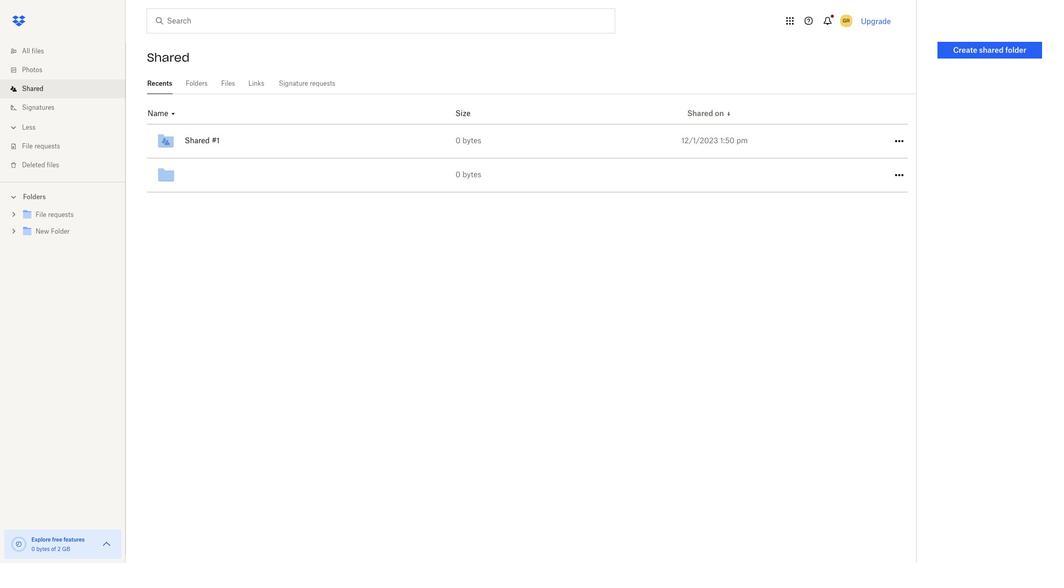 Task type: locate. For each thing, give the bounding box(es) containing it.
all files
[[22, 47, 44, 55]]

template stateless image for shared on
[[726, 111, 732, 117]]

template stateless image inside shared on dropdown button
[[726, 111, 732, 117]]

signature requests link
[[277, 73, 337, 93]]

folders
[[186, 80, 208, 87], [23, 193, 46, 201]]

1 0 bytes from the top
[[456, 136, 482, 145]]

2 template stateless image from the left
[[170, 111, 176, 117]]

file inside list
[[22, 142, 33, 150]]

file
[[22, 142, 33, 150], [36, 211, 46, 219]]

1 vertical spatial bytes
[[463, 170, 482, 179]]

create shared folder button
[[938, 42, 1043, 59]]

0 horizontal spatial folders
[[23, 193, 46, 201]]

files for deleted files
[[47, 161, 59, 169]]

explore free features 0 bytes of 2 gb
[[31, 537, 85, 553]]

requests up folder
[[48, 211, 74, 219]]

folders left files
[[186, 80, 208, 87]]

folder
[[1006, 46, 1027, 54]]

1 vertical spatial more actions image
[[894, 169, 906, 182]]

1 vertical spatial 0 bytes
[[456, 170, 482, 179]]

tab list
[[147, 73, 917, 94]]

#1
[[212, 136, 220, 145]]

file requests link up the new folder link
[[21, 208, 117, 222]]

1 more actions image from the top
[[894, 135, 906, 148]]

files right the deleted
[[47, 161, 59, 169]]

2 more actions image from the top
[[894, 169, 906, 182]]

0 for first more actions icon from the top of the page
[[456, 136, 461, 145]]

free
[[52, 537, 62, 543]]

0 vertical spatial 0 bytes
[[456, 136, 482, 145]]

1 vertical spatial file requests link
[[21, 208, 117, 222]]

1 horizontal spatial template stateless image
[[726, 111, 732, 117]]

file requests up new folder
[[36, 211, 74, 219]]

create
[[954, 46, 978, 54]]

1 horizontal spatial files
[[47, 161, 59, 169]]

folders down the deleted
[[23, 193, 46, 201]]

1 vertical spatial files
[[47, 161, 59, 169]]

group
[[0, 205, 126, 248]]

file requests link
[[8, 137, 126, 156], [21, 208, 117, 222]]

shared left "on"
[[688, 109, 714, 118]]

files
[[32, 47, 44, 55], [47, 161, 59, 169]]

all
[[22, 47, 30, 55]]

shared list item
[[0, 80, 126, 98]]

shared
[[980, 46, 1004, 54]]

shared left #1
[[185, 136, 210, 145]]

bytes
[[463, 136, 482, 145], [463, 170, 482, 179], [36, 546, 50, 553]]

gr button
[[838, 13, 855, 29]]

less image
[[8, 122, 19, 133]]

2 vertical spatial 0
[[31, 546, 35, 553]]

template stateless image
[[726, 111, 732, 117], [170, 111, 176, 117]]

shared
[[147, 50, 190, 65], [22, 85, 43, 93], [688, 109, 714, 118], [185, 136, 210, 145]]

requests right signature
[[310, 80, 336, 87]]

0 vertical spatial files
[[32, 47, 44, 55]]

folders inside button
[[23, 193, 46, 201]]

list containing all files
[[0, 36, 126, 182]]

0 vertical spatial bytes
[[463, 136, 482, 145]]

1 vertical spatial file
[[36, 211, 46, 219]]

template stateless image right name
[[170, 111, 176, 117]]

requests up deleted files
[[34, 142, 60, 150]]

gr
[[843, 17, 850, 24]]

0 vertical spatial requests
[[310, 80, 336, 87]]

shared #1 link
[[155, 125, 483, 158]]

upgrade
[[861, 16, 891, 25]]

1 vertical spatial folders
[[23, 193, 46, 201]]

0 vertical spatial file
[[22, 142, 33, 150]]

0 bytes
[[456, 136, 482, 145], [456, 170, 482, 179]]

new folder link
[[21, 225, 117, 239]]

file requests link up deleted files
[[8, 137, 126, 156]]

folders link
[[185, 73, 208, 93]]

signatures
[[22, 104, 54, 111]]

0 vertical spatial file requests link
[[8, 137, 126, 156]]

0 vertical spatial folders
[[186, 80, 208, 87]]

file down less
[[22, 142, 33, 150]]

0 horizontal spatial files
[[32, 47, 44, 55]]

0
[[456, 136, 461, 145], [456, 170, 461, 179], [31, 546, 35, 553]]

requests
[[310, 80, 336, 87], [34, 142, 60, 150], [48, 211, 74, 219]]

upgrade link
[[861, 16, 891, 25]]

template stateless image inside name dropdown button
[[170, 111, 176, 117]]

signatures link
[[8, 98, 126, 117]]

more actions image
[[894, 135, 906, 148], [894, 169, 906, 182]]

files right all
[[32, 47, 44, 55]]

1 vertical spatial file requests
[[36, 211, 74, 219]]

group containing file requests
[[0, 205, 126, 248]]

name
[[148, 109, 168, 118]]

of
[[51, 546, 56, 553]]

1 template stateless image from the left
[[726, 111, 732, 117]]

file requests up deleted files
[[22, 142, 60, 150]]

on
[[715, 109, 724, 118]]

new folder
[[36, 228, 70, 236]]

deleted files link
[[8, 156, 126, 175]]

1 horizontal spatial file
[[36, 211, 46, 219]]

1 vertical spatial requests
[[34, 142, 60, 150]]

shared #1
[[185, 136, 220, 145]]

2
[[57, 546, 61, 553]]

file requests
[[22, 142, 60, 150], [36, 211, 74, 219]]

0 vertical spatial 0
[[456, 136, 461, 145]]

0 for 2nd more actions icon from the top
[[456, 170, 461, 179]]

list
[[0, 36, 126, 182]]

name button
[[148, 109, 176, 119]]

0 horizontal spatial file
[[22, 142, 33, 150]]

file inside group
[[36, 211, 46, 219]]

deleted
[[22, 161, 45, 169]]

file up new
[[36, 211, 46, 219]]

0 vertical spatial more actions image
[[894, 135, 906, 148]]

template stateless image right "on"
[[726, 111, 732, 117]]

2 vertical spatial bytes
[[36, 546, 50, 553]]

0 horizontal spatial template stateless image
[[170, 111, 176, 117]]

shared down photos
[[22, 85, 43, 93]]

1 vertical spatial 0
[[456, 170, 461, 179]]

recents link
[[147, 73, 173, 93]]



Task type: describe. For each thing, give the bounding box(es) containing it.
new
[[36, 228, 49, 236]]

shared #1 image
[[155, 131, 176, 152]]

signature requests
[[279, 80, 336, 87]]

requests inside signature requests link
[[310, 80, 336, 87]]

size button
[[456, 109, 471, 118]]

bytes inside 'explore free features 0 bytes of 2 gb'
[[36, 546, 50, 553]]

folders button
[[0, 189, 126, 205]]

shared inside list item
[[22, 85, 43, 93]]

files
[[221, 80, 235, 87]]

less
[[22, 124, 36, 131]]

photos link
[[8, 61, 126, 80]]

template stateless image for name
[[170, 111, 176, 117]]

shared up recents link
[[147, 50, 190, 65]]

dropbox image
[[8, 10, 29, 31]]

photos
[[22, 66, 42, 74]]

signature
[[279, 80, 308, 87]]

links
[[248, 80, 265, 87]]

deleted files
[[22, 161, 59, 169]]

gb
[[62, 546, 70, 553]]

shared on
[[688, 109, 724, 118]]

shared inside dropdown button
[[688, 109, 714, 118]]

Search in folder "Dropbox" text field
[[167, 15, 594, 27]]

files link
[[221, 73, 236, 93]]

recents
[[147, 80, 172, 87]]

quota usage element
[[10, 537, 27, 553]]

12/1/2023
[[682, 136, 719, 145]]

size
[[456, 109, 471, 118]]

shared on button
[[688, 109, 732, 119]]

2 vertical spatial requests
[[48, 211, 74, 219]]

12/1/2023 1:50 pm
[[682, 136, 748, 145]]

features
[[64, 537, 85, 543]]

create shared folder
[[954, 46, 1027, 54]]

tab list containing recents
[[147, 73, 917, 94]]

shared link
[[8, 80, 126, 98]]

folder
[[51, 228, 70, 236]]

all files link
[[8, 42, 126, 61]]

files for all files
[[32, 47, 44, 55]]

0 inside 'explore free features 0 bytes of 2 gb'
[[31, 546, 35, 553]]

links link
[[248, 73, 265, 93]]

0 vertical spatial file requests
[[22, 142, 60, 150]]

file requests inside group
[[36, 211, 74, 219]]

1:50
[[720, 136, 735, 145]]

1 horizontal spatial folders
[[186, 80, 208, 87]]

explore
[[31, 537, 51, 543]]

pm
[[737, 136, 748, 145]]

file requests link inside list
[[8, 137, 126, 156]]

2 0 bytes from the top
[[456, 170, 482, 179]]

file requests link inside group
[[21, 208, 117, 222]]



Task type: vqa. For each thing, say whether or not it's contained in the screenshot.
right a
no



